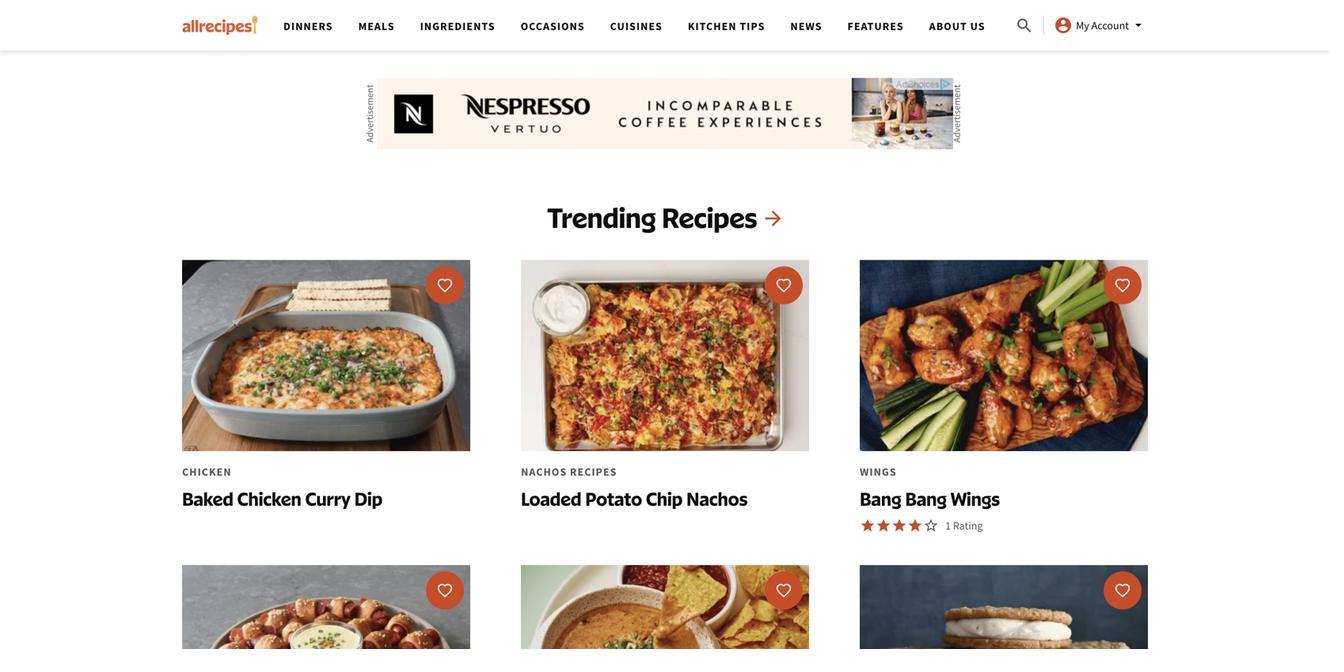 Task type: vqa. For each thing, say whether or not it's contained in the screenshot.
* within * Percent Daily Values are based on a 2,000 calorie diet. Your daily values may be higher or lower depending on your calorie needs.
no



Task type: locate. For each thing, give the bounding box(es) containing it.
bang up star image
[[860, 488, 902, 511]]

save recipe image inside loaded potato chip nachos link
[[776, 278, 792, 293]]

search image
[[1016, 16, 1035, 35]]

news
[[791, 19, 823, 33]]

kitchen tips link
[[688, 19, 766, 33]]

navigation
[[271, 0, 1016, 51]]

trending
[[548, 200, 656, 234]]

1 rating
[[946, 519, 984, 533]]

account image
[[1055, 16, 1074, 35]]

1 horizontal spatial bang
[[906, 488, 947, 511]]

advertisement element
[[377, 78, 954, 149]]

nachos
[[687, 488, 748, 511]]

1 bang from the left
[[860, 488, 902, 511]]

star image
[[860, 518, 876, 534], [892, 518, 908, 534], [908, 518, 924, 534]]

bang up star empty image
[[906, 488, 947, 511]]

round tray of pepperoni pigs in a blanket appetizers arranged around a cup of mustard sauce for dipping image
[[182, 566, 471, 650]]

dip
[[355, 488, 383, 511]]

save recipe image
[[1115, 278, 1131, 293]]

bang bang wings
[[860, 488, 1001, 511]]

0 horizontal spatial bang
[[860, 488, 902, 511]]

overhead view of board with bang bang chicken wings and celery sticks on navy placemat image
[[860, 260, 1149, 452]]

save recipe image
[[437, 278, 453, 293], [776, 278, 792, 293], [437, 583, 453, 599], [776, 583, 792, 599], [1115, 583, 1131, 599]]

overhead view of sheet pan with potato chip nachos and dipping sauce image
[[521, 260, 810, 452]]

rating
[[954, 519, 984, 533]]

occasions
[[521, 19, 585, 33]]

save recipe image for copycat chili's queso image
[[776, 583, 792, 599]]

save recipe image for round tray of pepperoni pigs in a blanket appetizers arranged around a cup of mustard sauce for dipping image
[[437, 583, 453, 599]]

loaded potato chip nachos
[[521, 488, 748, 511]]

five stacked filled oatmeal sandwich cookies on a white plate image
[[860, 566, 1149, 650]]

chip
[[646, 488, 683, 511]]

my
[[1077, 18, 1090, 32]]

ingredients link
[[420, 19, 496, 33]]

my account
[[1077, 18, 1130, 32]]

dinners
[[284, 19, 333, 33]]

kitchen
[[688, 19, 737, 33]]

save recipe image for pale gray rectangular casserole dish with baked chicken curry dip sprinkled with jalapenos and red onion on a board with crackers image
[[437, 278, 453, 293]]

about us
[[930, 19, 986, 33]]

curry
[[306, 488, 351, 511]]

features link
[[848, 19, 904, 33]]

save recipe image inside 'baked chicken curry dip' link
[[437, 278, 453, 293]]

bang
[[860, 488, 902, 511], [906, 488, 947, 511]]

save recipe image for overhead view of sheet pan with potato chip nachos and dipping sauce image
[[776, 278, 792, 293]]

loaded
[[521, 488, 582, 511]]

trending recipes link
[[182, 200, 1149, 235]]

trending recipes
[[548, 200, 758, 234]]

2 bang from the left
[[906, 488, 947, 511]]

save recipe image for the five stacked filled oatmeal sandwich cookies on a white plate image
[[1115, 583, 1131, 599]]

baked chicken curry dip link
[[182, 260, 471, 525]]

chicken
[[237, 488, 302, 511]]

2 star image from the left
[[892, 518, 908, 534]]

ingredients
[[420, 19, 496, 33]]

recipes
[[662, 200, 758, 234]]

1 star image from the left
[[860, 518, 876, 534]]



Task type: describe. For each thing, give the bounding box(es) containing it.
dinners link
[[284, 19, 333, 33]]

about
[[930, 19, 968, 33]]

kitchen tips
[[688, 19, 766, 33]]

wings
[[951, 488, 1001, 511]]

caret_down image
[[1130, 16, 1149, 35]]

loaded potato chip nachos link
[[521, 260, 810, 525]]

potato
[[586, 488, 643, 511]]

us
[[971, 19, 986, 33]]

3 star image from the left
[[908, 518, 924, 534]]

meals
[[359, 19, 395, 33]]

navigation containing dinners
[[271, 0, 1016, 51]]

star image
[[876, 518, 892, 534]]

features
[[848, 19, 904, 33]]

occasions link
[[521, 19, 585, 33]]

cuisines link
[[611, 19, 663, 33]]

cuisines
[[611, 19, 663, 33]]

account
[[1092, 18, 1130, 32]]

copycat chili's queso image
[[521, 566, 810, 650]]

meals link
[[359, 19, 395, 33]]

home image
[[182, 16, 258, 35]]

pale gray rectangular casserole dish with baked chicken curry dip sprinkled with jalapenos and red onion on a board with crackers image
[[182, 260, 471, 452]]

news link
[[791, 19, 823, 33]]

arrow_right image
[[764, 209, 783, 228]]

tips
[[740, 19, 766, 33]]

baked
[[182, 488, 234, 511]]

my account button
[[1055, 16, 1149, 35]]

about us link
[[930, 19, 986, 33]]

1
[[946, 519, 951, 533]]

baked chicken curry dip
[[182, 488, 383, 511]]

star empty image
[[924, 518, 940, 534]]



